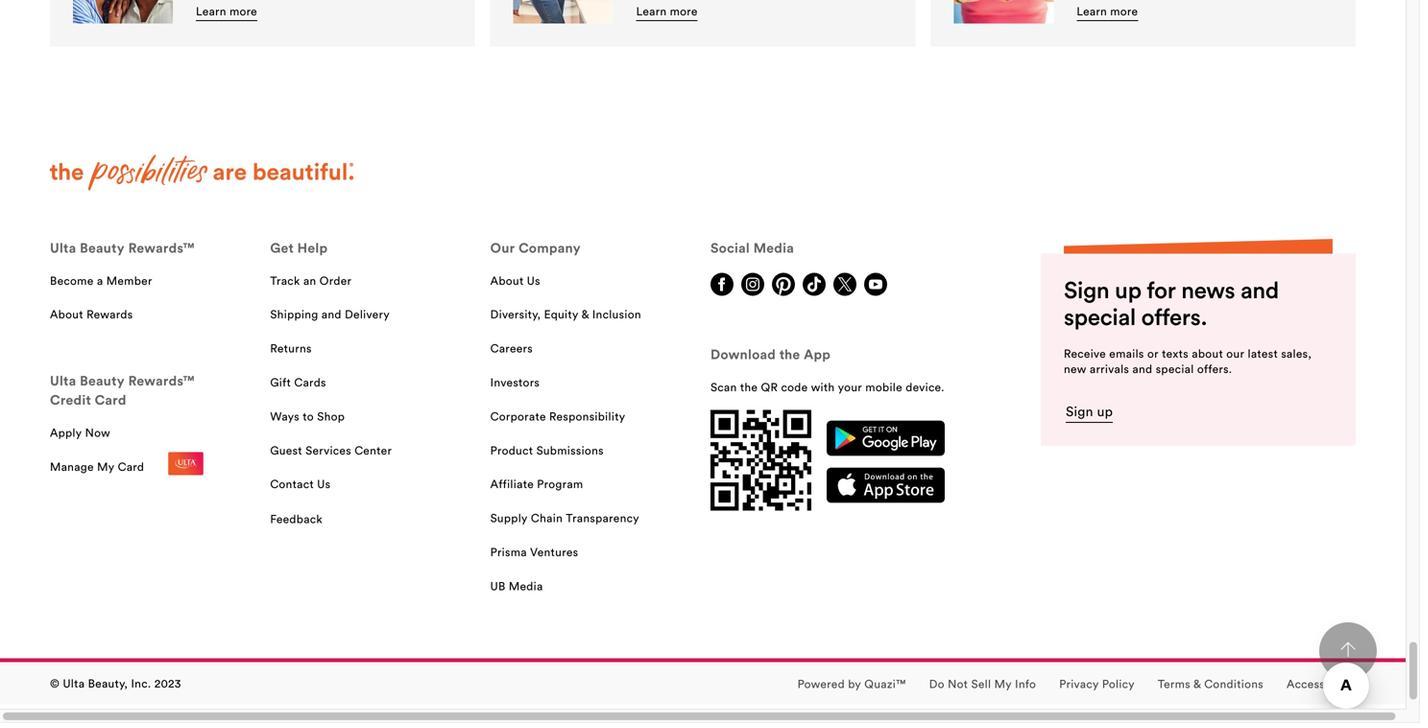Task type: locate. For each thing, give the bounding box(es) containing it.
my right sell
[[994, 677, 1012, 692]]

beauty
[[80, 239, 125, 257], [80, 373, 125, 390]]

diversity,
[[490, 307, 541, 322]]

1 horizontal spatial and
[[1132, 362, 1153, 376]]

0 vertical spatial ulta
[[50, 239, 76, 257]]

my
[[97, 460, 115, 474], [994, 677, 1012, 692]]

sign for sign up
[[1066, 403, 1093, 420]]

1 horizontal spatial my
[[994, 677, 1012, 692]]

1 horizontal spatial learn more
[[636, 4, 698, 18]]

shipping and delivery
[[270, 307, 390, 322]]

more
[[229, 4, 257, 18], [670, 4, 698, 18], [1110, 4, 1138, 18]]

2 learn more link from the left
[[636, 4, 698, 21]]

about down 'become'
[[50, 307, 83, 322]]

ub
[[490, 579, 506, 594]]

3 learn from the left
[[1077, 4, 1107, 18]]

rewards™ for ulta beauty rewards™ credit card
[[128, 373, 195, 390]]

learn more for corporate responsibility "image" learn more link
[[1077, 4, 1138, 18]]

policy
[[1102, 677, 1135, 692]]

rewards™ down rewards at left
[[128, 373, 195, 390]]

2 horizontal spatial more
[[1110, 4, 1138, 18]]

your
[[838, 380, 862, 395]]

0 vertical spatial special
[[1064, 302, 1136, 332]]

about
[[490, 273, 524, 288], [50, 307, 83, 322]]

1 horizontal spatial us
[[527, 273, 540, 288]]

to
[[303, 409, 314, 424]]

facebook image
[[711, 273, 734, 296]]

product submissions
[[490, 443, 604, 458]]

returns link
[[270, 341, 312, 360]]

beauty up credit
[[80, 373, 125, 390]]

privacy
[[1059, 677, 1099, 692]]

sign up receive
[[1064, 275, 1109, 305]]

corporate responsibility link
[[490, 409, 625, 428]]

1 vertical spatial card
[[118, 460, 144, 474]]

now
[[85, 426, 110, 440]]

new
[[1064, 362, 1087, 376]]

1 vertical spatial rewards™
[[128, 373, 195, 390]]

download the app
[[711, 346, 831, 364]]

0 vertical spatial rewards™
[[128, 239, 195, 257]]

corporate responsibility image
[[954, 0, 1054, 23]]

0 horizontal spatial more
[[229, 4, 257, 18]]

an
[[303, 273, 316, 288]]

beauty up become a member
[[80, 239, 125, 257]]

2 rewards™ from the top
[[128, 373, 195, 390]]

learn right ways to shop image on the top left of page
[[636, 4, 667, 18]]

ways to shop
[[270, 409, 345, 424]]

©
[[50, 677, 60, 691]]

about for about rewards
[[50, 307, 83, 322]]

guest services center
[[270, 443, 392, 458]]

news
[[1181, 275, 1235, 305]]

careers
[[490, 341, 533, 356]]

emails
[[1109, 346, 1144, 361]]

0 horizontal spatial learn
[[196, 4, 226, 18]]

rewards™ inside ulta beauty rewards™ credit card
[[128, 373, 195, 390]]

media for ub media
[[509, 579, 543, 594]]

the left the qr
[[740, 380, 758, 395]]

affiliate program
[[490, 477, 583, 492]]

special up receive
[[1064, 302, 1136, 332]]

1 vertical spatial beauty
[[80, 373, 125, 390]]

us down our company
[[527, 273, 540, 288]]

the for scan
[[740, 380, 758, 395]]

1 vertical spatial ulta
[[50, 373, 76, 390]]

diversity, equity & inclusion
[[490, 307, 641, 322]]

learn more link for ways to shop image on the top left of page
[[636, 4, 698, 21]]

1 vertical spatial &
[[1193, 677, 1201, 692]]

affiliate
[[490, 477, 534, 492]]

twitter image
[[833, 273, 856, 296]]

0 vertical spatial the
[[779, 346, 800, 364]]

shipping and delivery link
[[270, 307, 390, 326]]

0 vertical spatial card
[[95, 392, 126, 409]]

2 horizontal spatial learn
[[1077, 4, 1107, 18]]

guest
[[270, 443, 302, 458]]

0 horizontal spatial learn more link
[[196, 4, 257, 21]]

2 learn from the left
[[636, 4, 667, 18]]

and inside the 'receive emails or texts about our latest sales, new arrivals and special offers.'
[[1132, 362, 1153, 376]]

rewards
[[87, 307, 133, 322]]

my inside do not sell my info button
[[994, 677, 1012, 692]]

corporate
[[490, 409, 546, 424]]

1 more from the left
[[229, 4, 257, 18]]

about down the our
[[490, 273, 524, 288]]

2 learn more from the left
[[636, 4, 698, 18]]

1 vertical spatial sign
[[1066, 403, 1093, 420]]

with
[[811, 380, 835, 395]]

returns
[[270, 341, 312, 356]]

about us
[[490, 273, 540, 288]]

0 horizontal spatial and
[[321, 307, 342, 322]]

and right the news in the top of the page
[[1240, 275, 1279, 305]]

& right equity
[[581, 307, 589, 322]]

offers. up texts
[[1141, 302, 1207, 332]]

3 more from the left
[[1110, 4, 1138, 18]]

playstore image
[[827, 421, 945, 457]]

my right manage at the left
[[97, 460, 115, 474]]

1 vertical spatial the
[[740, 380, 758, 395]]

rewards™
[[128, 239, 195, 257], [128, 373, 195, 390]]

0 horizontal spatial the
[[740, 380, 758, 395]]

2 horizontal spatial and
[[1240, 275, 1279, 305]]

mobile
[[865, 380, 902, 395]]

social
[[711, 239, 750, 257]]

0 vertical spatial beauty
[[80, 239, 125, 257]]

0 vertical spatial us
[[527, 273, 540, 288]]

tiktok image
[[803, 273, 826, 296]]

transparency
[[566, 511, 639, 526]]

learn right corporate responsibility "image"
[[1077, 4, 1107, 18]]

0 vertical spatial and
[[1240, 275, 1279, 305]]

credit
[[50, 392, 91, 409]]

1 horizontal spatial more
[[670, 4, 698, 18]]

card inside ulta beauty rewards™ credit card
[[95, 392, 126, 409]]

sign
[[1064, 275, 1109, 305], [1066, 403, 1093, 420]]

0 vertical spatial up
[[1115, 275, 1141, 305]]

0 vertical spatial sign
[[1064, 275, 1109, 305]]

learn
[[196, 4, 226, 18], [636, 4, 667, 18], [1077, 4, 1107, 18]]

the
[[779, 346, 800, 364], [740, 380, 758, 395]]

0 vertical spatial my
[[97, 460, 115, 474]]

up down arrivals
[[1097, 403, 1113, 420]]

1 vertical spatial special
[[1156, 362, 1194, 376]]

0 horizontal spatial special
[[1064, 302, 1136, 332]]

0 vertical spatial media
[[753, 239, 794, 257]]

learn more link for corporate responsibility "image"
[[1077, 4, 1138, 21]]

special down texts
[[1156, 362, 1194, 376]]

responsibility
[[549, 409, 625, 424]]

1 horizontal spatial the
[[779, 346, 800, 364]]

1 horizontal spatial learn
[[636, 4, 667, 18]]

appstore image
[[827, 468, 945, 504]]

1 vertical spatial up
[[1097, 403, 1113, 420]]

1 horizontal spatial up
[[1115, 275, 1141, 305]]

2 beauty from the top
[[80, 373, 125, 390]]

0 vertical spatial offers.
[[1141, 302, 1207, 332]]

0 horizontal spatial up
[[1097, 403, 1113, 420]]

ulta beauty rewards™
[[50, 239, 195, 257]]

1 horizontal spatial &
[[1193, 677, 1201, 692]]

us
[[527, 273, 540, 288], [317, 477, 331, 492]]

1 vertical spatial media
[[509, 579, 543, 594]]

1 vertical spatial my
[[994, 677, 1012, 692]]

and down order on the left of page
[[321, 307, 342, 322]]

ulta
[[50, 239, 76, 257], [50, 373, 76, 390], [63, 677, 85, 691]]

inc.
[[131, 677, 151, 691]]

learn more for diversity, equity & inclusion image's learn more link
[[196, 4, 257, 18]]

card up now
[[95, 392, 126, 409]]

info
[[1015, 677, 1036, 692]]

card
[[95, 392, 126, 409], [118, 460, 144, 474]]

3 learn more from the left
[[1077, 4, 1138, 18]]

about rewards link
[[50, 307, 133, 326]]

0 horizontal spatial my
[[97, 460, 115, 474]]

back to top image
[[1340, 643, 1356, 658]]

instagram image
[[741, 273, 764, 296]]

1 learn more link from the left
[[196, 4, 257, 21]]

ulta beauty rewards™ credit card
[[50, 373, 195, 409]]

1 rewards™ from the top
[[128, 239, 195, 257]]

1 vertical spatial about
[[50, 307, 83, 322]]

1 horizontal spatial about
[[490, 273, 524, 288]]

1 beauty from the top
[[80, 239, 125, 257]]

& right terms on the right bottom of the page
[[1193, 677, 1201, 692]]

0 vertical spatial &
[[581, 307, 589, 322]]

up
[[1115, 275, 1141, 305], [1097, 403, 1113, 420]]

rewards™ up 'member' in the top left of the page
[[128, 239, 195, 257]]

sign down 'new'
[[1066, 403, 1093, 420]]

ulta for ulta beauty rewards™
[[50, 239, 76, 257]]

card left ultamaterewardscreditcard "image"
[[118, 460, 144, 474]]

media up the pinterest icon
[[753, 239, 794, 257]]

pinterest image
[[772, 273, 795, 296]]

2 horizontal spatial learn more link
[[1077, 4, 1138, 21]]

0 horizontal spatial &
[[581, 307, 589, 322]]

learn more link
[[196, 4, 257, 21], [636, 4, 698, 21], [1077, 4, 1138, 21]]

1 learn from the left
[[196, 4, 226, 18]]

1 learn more from the left
[[196, 4, 257, 18]]

0 horizontal spatial us
[[317, 477, 331, 492]]

up left 'for'
[[1115, 275, 1141, 305]]

2 vertical spatial and
[[1132, 362, 1153, 376]]

1 vertical spatial offers.
[[1197, 362, 1232, 376]]

scan
[[711, 380, 737, 395]]

more for learn more link related to ways to shop image on the top left of page
[[670, 4, 698, 18]]

ulta right ©
[[63, 677, 85, 691]]

offers. down about at the right top of the page
[[1197, 362, 1232, 376]]

3 learn more link from the left
[[1077, 4, 1138, 21]]

0 horizontal spatial about
[[50, 307, 83, 322]]

and down or
[[1132, 362, 1153, 376]]

special inside sign up for news and special offers.
[[1064, 302, 1136, 332]]

1 vertical spatial us
[[317, 477, 331, 492]]

ulta up 'become'
[[50, 239, 76, 257]]

ulta up credit
[[50, 373, 76, 390]]

learn more for learn more link related to ways to shop image on the top left of page
[[636, 4, 698, 18]]

beauty for ulta beauty rewards™
[[80, 239, 125, 257]]

feedback button
[[270, 511, 323, 530]]

services
[[305, 443, 351, 458]]

sign up for news and special offers. footer
[[0, 154, 1406, 705]]

up for sign up
[[1097, 403, 1113, 420]]

& inside 'link'
[[1193, 677, 1201, 692]]

1 horizontal spatial special
[[1156, 362, 1194, 376]]

ulta inside ulta beauty rewards™ credit card
[[50, 373, 76, 390]]

become a member link
[[50, 273, 152, 292]]

media
[[753, 239, 794, 257], [509, 579, 543, 594]]

beauty for ulta beauty rewards™ credit card
[[80, 373, 125, 390]]

2 horizontal spatial learn more
[[1077, 4, 1138, 18]]

gift cards link
[[270, 375, 326, 394]]

apply now link
[[50, 425, 110, 444]]

up inside sign up for news and special offers.
[[1115, 275, 1141, 305]]

sign inside sign up for news and special offers.
[[1064, 275, 1109, 305]]

0 vertical spatial about
[[490, 273, 524, 288]]

guest services center link
[[270, 443, 392, 462]]

media right ub
[[509, 579, 543, 594]]

our
[[490, 239, 515, 257]]

offers.
[[1141, 302, 1207, 332], [1197, 362, 1232, 376]]

special
[[1064, 302, 1136, 332], [1156, 362, 1194, 376]]

more for corporate responsibility "image" learn more link
[[1110, 4, 1138, 18]]

1 horizontal spatial learn more link
[[636, 4, 698, 21]]

the left app
[[779, 346, 800, 364]]

learn for diversity, equity & inclusion image's learn more link
[[196, 4, 226, 18]]

beauty inside ulta beauty rewards™ credit card
[[80, 373, 125, 390]]

learn more
[[196, 4, 257, 18], [636, 4, 698, 18], [1077, 4, 1138, 18]]

us right contact
[[317, 477, 331, 492]]

0 horizontal spatial learn more
[[196, 4, 257, 18]]

by
[[848, 677, 861, 692]]

1 horizontal spatial media
[[753, 239, 794, 257]]

learn for corporate responsibility "image" learn more link
[[1077, 4, 1107, 18]]

terms & conditions
[[1158, 677, 1264, 692]]

0 horizontal spatial media
[[509, 579, 543, 594]]

2 more from the left
[[670, 4, 698, 18]]

the for download
[[779, 346, 800, 364]]

rewards™ for ulta beauty rewards™
[[128, 239, 195, 257]]

learn right diversity, equity & inclusion image
[[196, 4, 226, 18]]



Task type: describe. For each thing, give the bounding box(es) containing it.
member
[[106, 273, 152, 288]]

© ulta beauty, inc. 2023
[[50, 677, 181, 691]]

privacy policy link
[[1059, 677, 1135, 695]]

accessibility link
[[1287, 677, 1356, 695]]

scan the qr code with your mobile device.
[[711, 380, 945, 395]]

sell
[[971, 677, 991, 692]]

get help
[[270, 239, 328, 257]]

prisma ventures
[[490, 545, 578, 560]]

terms
[[1158, 677, 1191, 692]]

my inside manage my card link
[[97, 460, 115, 474]]

supply chain transparency link
[[490, 511, 639, 530]]

ub media link
[[490, 579, 543, 597]]

manage my card
[[50, 460, 144, 474]]

product submissions link
[[490, 443, 604, 462]]

equity
[[544, 307, 579, 322]]

us for about us
[[527, 273, 540, 288]]

accessibility
[[1287, 677, 1356, 692]]

download
[[711, 346, 776, 364]]

2023
[[154, 677, 181, 691]]

corporate responsibility
[[490, 409, 625, 424]]

supply
[[490, 511, 528, 526]]

prisma
[[490, 545, 527, 560]]

arrivals
[[1090, 362, 1129, 376]]

about for about us
[[490, 273, 524, 288]]

ways to shop image
[[513, 0, 613, 23]]

latest
[[1248, 346, 1278, 361]]

contact
[[270, 477, 314, 492]]

contact us link
[[270, 477, 331, 496]]

become a member
[[50, 273, 152, 288]]

for
[[1147, 275, 1176, 305]]

gift
[[270, 375, 291, 390]]

terms & conditions link
[[1158, 677, 1264, 695]]

diversity, equity & inclusion image
[[73, 0, 173, 23]]

receive
[[1064, 346, 1106, 361]]

learn more link for diversity, equity & inclusion image
[[196, 4, 257, 21]]

us for contact us
[[317, 477, 331, 492]]

the possibilities are beautiful image
[[50, 154, 354, 191]]

ulta for ulta beauty rewards™ credit card
[[50, 373, 76, 390]]

a
[[97, 273, 103, 288]]

learn for learn more link related to ways to shop image on the top left of page
[[636, 4, 667, 18]]

ultamaterewardscreditcard image
[[167, 453, 204, 476]]

careers link
[[490, 341, 533, 360]]

program
[[537, 477, 583, 492]]

become
[[50, 273, 94, 288]]

apply
[[50, 426, 82, 440]]

our
[[1226, 346, 1245, 361]]

sign up
[[1066, 403, 1113, 420]]

powered
[[797, 677, 845, 692]]

about
[[1192, 346, 1223, 361]]

ub media
[[490, 579, 543, 594]]

prisma ventures link
[[490, 545, 578, 563]]

social media
[[711, 239, 794, 257]]

more for diversity, equity & inclusion image's learn more link
[[229, 4, 257, 18]]

cards
[[294, 375, 326, 390]]

and inside sign up for news and special offers.
[[1240, 275, 1279, 305]]

quazi™
[[864, 677, 906, 692]]

do
[[929, 677, 945, 692]]

our company
[[490, 239, 581, 257]]

offers. inside sign up for news and special offers.
[[1141, 302, 1207, 332]]

2 vertical spatial ulta
[[63, 677, 85, 691]]

powered by quazi™ link
[[797, 677, 906, 695]]

privacy policy
[[1059, 677, 1135, 692]]

shop
[[317, 409, 345, 424]]

investors link
[[490, 375, 540, 394]]

order
[[320, 273, 352, 288]]

manage my card link
[[50, 453, 204, 479]]

about rewards
[[50, 307, 133, 322]]

sign for sign up for news and special offers.
[[1064, 275, 1109, 305]]

device.
[[906, 380, 945, 395]]

submissions
[[536, 443, 604, 458]]

powered by quazi™
[[797, 677, 906, 692]]

conditions
[[1204, 677, 1264, 692]]

ventures
[[530, 545, 578, 560]]

up for sign up for news and special offers.
[[1115, 275, 1141, 305]]

code
[[781, 380, 808, 395]]

special inside the 'receive emails or texts about our latest sales, new arrivals and special offers.'
[[1156, 362, 1194, 376]]

receive emails or texts about our latest sales, new arrivals and special offers.
[[1064, 346, 1312, 376]]

sign up for news and special offers.
[[1064, 275, 1279, 332]]

track
[[270, 273, 300, 288]]

investors
[[490, 375, 540, 390]]

q r code image
[[711, 411, 811, 511]]

about us link
[[490, 273, 540, 292]]

beauty,
[[88, 677, 128, 691]]

track an order link
[[270, 273, 352, 292]]

delivery
[[345, 307, 390, 322]]

not
[[948, 677, 968, 692]]

app
[[804, 346, 831, 364]]

diversity, equity & inclusion link
[[490, 307, 641, 326]]

apply now
[[50, 426, 110, 440]]

or
[[1147, 346, 1159, 361]]

1 vertical spatial and
[[321, 307, 342, 322]]

center
[[355, 443, 392, 458]]

youtube image
[[864, 273, 887, 296]]

media for social media
[[753, 239, 794, 257]]

product
[[490, 443, 533, 458]]

offers. inside the 'receive emails or texts about our latest sales, new arrivals and special offers.'
[[1197, 362, 1232, 376]]

affiliate program link
[[490, 477, 583, 496]]



Task type: vqa. For each thing, say whether or not it's contained in the screenshot.
the rightmost Learn more
yes



